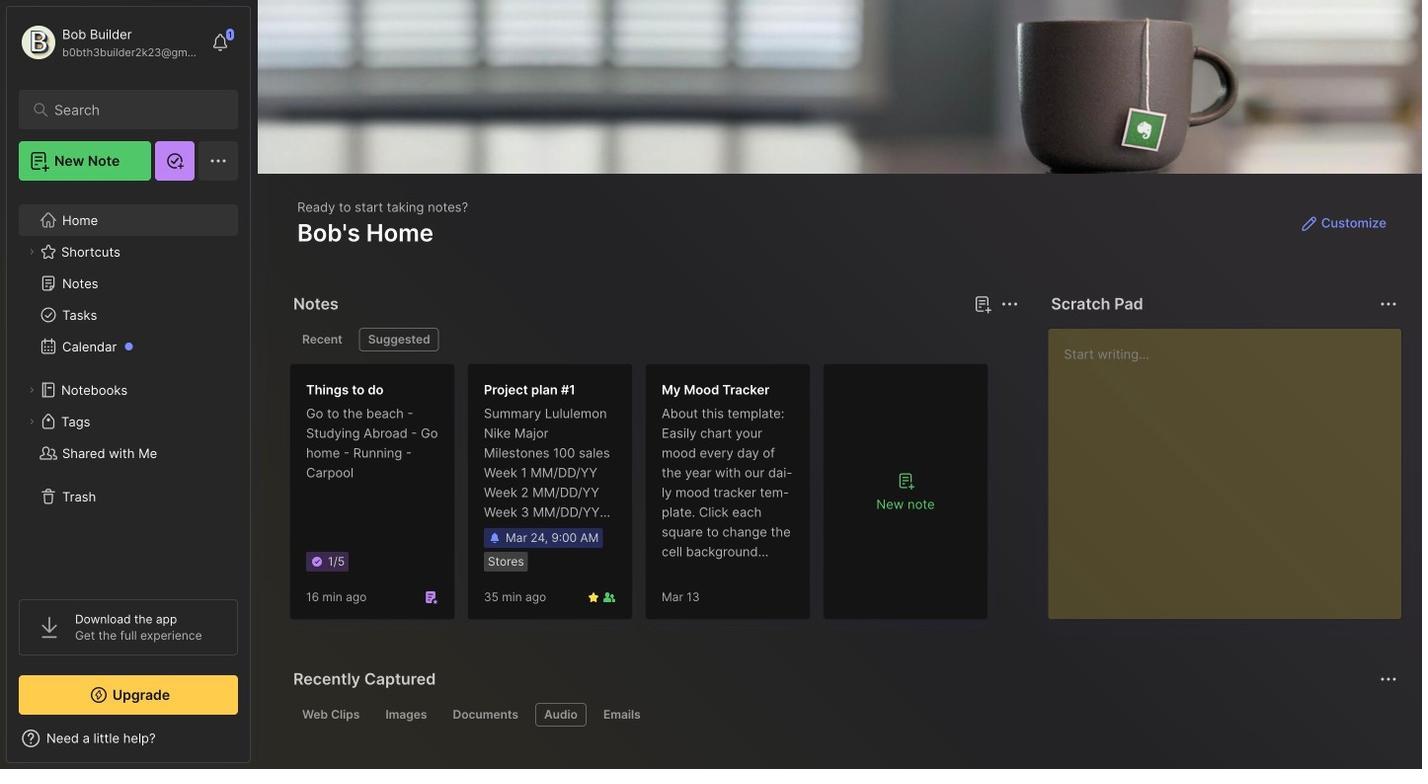 Task type: vqa. For each thing, say whether or not it's contained in the screenshot.
'search box' in Main element
yes



Task type: describe. For each thing, give the bounding box(es) containing it.
1 tab list from the top
[[293, 328, 1016, 352]]

1 more actions image from the left
[[998, 292, 1022, 316]]

expand tags image
[[26, 416, 38, 428]]

2 tab list from the top
[[293, 703, 1395, 727]]

none search field inside main element
[[54, 98, 212, 121]]

expand notebooks image
[[26, 384, 38, 396]]

click to collapse image
[[249, 733, 264, 757]]

Search text field
[[54, 101, 212, 120]]



Task type: locate. For each thing, give the bounding box(es) containing it.
2 more actions image from the left
[[1377, 292, 1401, 316]]

more actions image
[[998, 292, 1022, 316], [1377, 292, 1401, 316]]

tree inside main element
[[7, 193, 250, 582]]

tab list
[[293, 328, 1016, 352], [293, 703, 1395, 727]]

1 more actions field from the left
[[996, 290, 1024, 318]]

Start writing… text field
[[1064, 329, 1401, 604]]

1 vertical spatial tab list
[[293, 703, 1395, 727]]

2 more actions field from the left
[[1375, 290, 1403, 318]]

1 horizontal spatial more actions field
[[1375, 290, 1403, 318]]

tree
[[7, 193, 250, 582]]

Account field
[[19, 23, 201, 62]]

tab
[[293, 328, 351, 352], [359, 328, 439, 352], [293, 703, 369, 727], [377, 703, 436, 727], [444, 703, 527, 727], [535, 703, 587, 727], [595, 703, 650, 727]]

1 horizontal spatial more actions image
[[1377, 292, 1401, 316]]

WHAT'S NEW field
[[7, 723, 250, 755]]

More actions field
[[996, 290, 1024, 318], [1375, 290, 1403, 318]]

0 horizontal spatial more actions field
[[996, 290, 1024, 318]]

0 vertical spatial tab list
[[293, 328, 1016, 352]]

0 horizontal spatial more actions image
[[998, 292, 1022, 316]]

None search field
[[54, 98, 212, 121]]

main element
[[0, 0, 257, 769]]

row group
[[289, 363, 1001, 632]]



